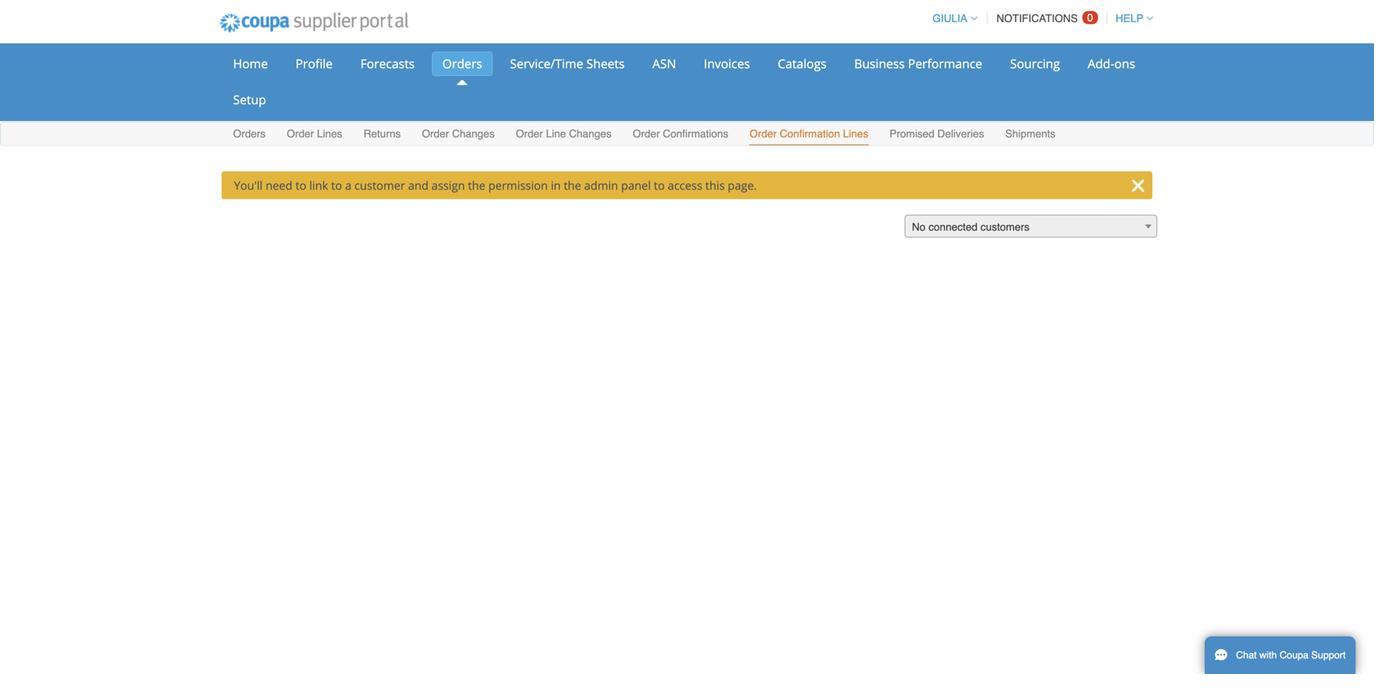 Task type: vqa. For each thing, say whether or not it's contained in the screenshot.
first the from the right
yes



Task type: describe. For each thing, give the bounding box(es) containing it.
1 to from the left
[[296, 178, 307, 193]]

giulia link
[[926, 12, 978, 25]]

you'll
[[234, 178, 263, 193]]

help
[[1116, 12, 1144, 25]]

order lines link
[[286, 124, 343, 145]]

business performance link
[[844, 52, 994, 76]]

link
[[310, 178, 328, 193]]

1 the from the left
[[468, 178, 486, 193]]

invoices
[[704, 55, 751, 72]]

in
[[551, 178, 561, 193]]

and
[[408, 178, 429, 193]]

order line changes
[[516, 128, 612, 140]]

support
[[1312, 650, 1347, 661]]

need
[[266, 178, 293, 193]]

1 vertical spatial orders
[[233, 128, 266, 140]]

lines inside order lines link
[[317, 128, 343, 140]]

catalogs
[[778, 55, 827, 72]]

0
[[1088, 11, 1094, 24]]

no
[[913, 221, 926, 233]]

service/time
[[510, 55, 584, 72]]

3 to from the left
[[654, 178, 665, 193]]

navigation containing notifications 0
[[926, 2, 1154, 34]]

order changes
[[422, 128, 495, 140]]

confirmations
[[663, 128, 729, 140]]

assign
[[432, 178, 465, 193]]

chat with coupa support button
[[1206, 637, 1356, 674]]

add-ons
[[1088, 55, 1136, 72]]

1 vertical spatial orders link
[[232, 124, 267, 145]]

2 to from the left
[[331, 178, 342, 193]]

service/time sheets
[[510, 55, 625, 72]]

add-ons link
[[1078, 52, 1147, 76]]

chat
[[1237, 650, 1258, 661]]

No connected customers field
[[905, 215, 1158, 239]]

returns
[[364, 128, 401, 140]]

customers
[[981, 221, 1030, 233]]

you'll need to link to a customer and assign the permission in the admin panel to access this page.
[[234, 178, 757, 193]]

with
[[1260, 650, 1278, 661]]

order confirmation lines
[[750, 128, 869, 140]]

business performance
[[855, 55, 983, 72]]

profile
[[296, 55, 333, 72]]

order confirmations
[[633, 128, 729, 140]]

notifications
[[997, 12, 1079, 25]]

shipments
[[1006, 128, 1056, 140]]

order confirmations link
[[632, 124, 730, 145]]

this
[[706, 178, 725, 193]]

deliveries
[[938, 128, 985, 140]]

ons
[[1115, 55, 1136, 72]]

a
[[345, 178, 352, 193]]

order for order line changes
[[516, 128, 543, 140]]

asn link
[[642, 52, 687, 76]]



Task type: locate. For each thing, give the bounding box(es) containing it.
admin
[[585, 178, 619, 193]]

promised
[[890, 128, 935, 140]]

0 horizontal spatial to
[[296, 178, 307, 193]]

promised deliveries
[[890, 128, 985, 140]]

to left the a
[[331, 178, 342, 193]]

0 horizontal spatial changes
[[452, 128, 495, 140]]

the right in
[[564, 178, 582, 193]]

1 horizontal spatial orders
[[443, 55, 483, 72]]

order up the link on the top
[[287, 128, 314, 140]]

invoices link
[[694, 52, 761, 76]]

service/time sheets link
[[500, 52, 636, 76]]

orders down setup link
[[233, 128, 266, 140]]

order lines
[[287, 128, 343, 140]]

order left confirmations
[[633, 128, 660, 140]]

sheets
[[587, 55, 625, 72]]

the
[[468, 178, 486, 193], [564, 178, 582, 193]]

orders link down setup link
[[232, 124, 267, 145]]

3 order from the left
[[516, 128, 543, 140]]

No connected customers text field
[[906, 216, 1157, 239]]

add-
[[1088, 55, 1115, 72]]

permission
[[489, 178, 548, 193]]

order line changes link
[[515, 124, 613, 145]]

4 order from the left
[[633, 128, 660, 140]]

help link
[[1109, 12, 1154, 25]]

orders up "order changes" on the top left of the page
[[443, 55, 483, 72]]

line
[[546, 128, 566, 140]]

1 horizontal spatial changes
[[569, 128, 612, 140]]

order left the line
[[516, 128, 543, 140]]

sourcing link
[[1000, 52, 1071, 76]]

catalogs link
[[768, 52, 838, 76]]

orders link
[[432, 52, 493, 76], [232, 124, 267, 145]]

sourcing
[[1011, 55, 1061, 72]]

panel
[[622, 178, 651, 193]]

performance
[[909, 55, 983, 72]]

page.
[[728, 178, 757, 193]]

navigation
[[926, 2, 1154, 34]]

chat with coupa support
[[1237, 650, 1347, 661]]

1 lines from the left
[[317, 128, 343, 140]]

1 horizontal spatial lines
[[844, 128, 869, 140]]

coupa
[[1281, 650, 1309, 661]]

returns link
[[363, 124, 402, 145]]

forecasts
[[361, 55, 415, 72]]

1 horizontal spatial to
[[331, 178, 342, 193]]

orders
[[443, 55, 483, 72], [233, 128, 266, 140]]

order left confirmation
[[750, 128, 777, 140]]

home
[[233, 55, 268, 72]]

setup
[[233, 91, 266, 108]]

2 order from the left
[[422, 128, 449, 140]]

1 changes from the left
[[452, 128, 495, 140]]

order for order confirmation lines
[[750, 128, 777, 140]]

promised deliveries link
[[889, 124, 986, 145]]

2 changes from the left
[[569, 128, 612, 140]]

2 the from the left
[[564, 178, 582, 193]]

0 horizontal spatial orders
[[233, 128, 266, 140]]

0 vertical spatial orders
[[443, 55, 483, 72]]

order
[[287, 128, 314, 140], [422, 128, 449, 140], [516, 128, 543, 140], [633, 128, 660, 140], [750, 128, 777, 140]]

order up assign
[[422, 128, 449, 140]]

notifications 0
[[997, 11, 1094, 25]]

order confirmation lines link
[[749, 124, 870, 145]]

home link
[[223, 52, 279, 76]]

1 horizontal spatial the
[[564, 178, 582, 193]]

2 horizontal spatial to
[[654, 178, 665, 193]]

0 horizontal spatial lines
[[317, 128, 343, 140]]

setup link
[[223, 88, 277, 112]]

order for order confirmations
[[633, 128, 660, 140]]

profile link
[[285, 52, 343, 76]]

5 order from the left
[[750, 128, 777, 140]]

no connected customers
[[913, 221, 1030, 233]]

shipments link
[[1005, 124, 1057, 145]]

lines right confirmation
[[844, 128, 869, 140]]

to left the link on the top
[[296, 178, 307, 193]]

order for order changes
[[422, 128, 449, 140]]

1 horizontal spatial orders link
[[432, 52, 493, 76]]

0 vertical spatial orders link
[[432, 52, 493, 76]]

1 order from the left
[[287, 128, 314, 140]]

customer
[[355, 178, 405, 193]]

order changes link
[[421, 124, 496, 145]]

0 horizontal spatial orders link
[[232, 124, 267, 145]]

connected
[[929, 221, 978, 233]]

order for order lines
[[287, 128, 314, 140]]

asn
[[653, 55, 677, 72]]

changes right the line
[[569, 128, 612, 140]]

to right the panel
[[654, 178, 665, 193]]

orders link up "order changes" on the top left of the page
[[432, 52, 493, 76]]

2 lines from the left
[[844, 128, 869, 140]]

lines inside order confirmation lines link
[[844, 128, 869, 140]]

lines left returns
[[317, 128, 343, 140]]

to
[[296, 178, 307, 193], [331, 178, 342, 193], [654, 178, 665, 193]]

lines
[[317, 128, 343, 140], [844, 128, 869, 140]]

access
[[668, 178, 703, 193]]

0 horizontal spatial the
[[468, 178, 486, 193]]

confirmation
[[780, 128, 841, 140]]

changes up you'll need to link to a customer and assign the permission in the admin panel to access this page.
[[452, 128, 495, 140]]

coupa supplier portal image
[[209, 2, 420, 43]]

forecasts link
[[350, 52, 426, 76]]

business
[[855, 55, 905, 72]]

the right assign
[[468, 178, 486, 193]]

giulia
[[933, 12, 968, 25]]

changes
[[452, 128, 495, 140], [569, 128, 612, 140]]



